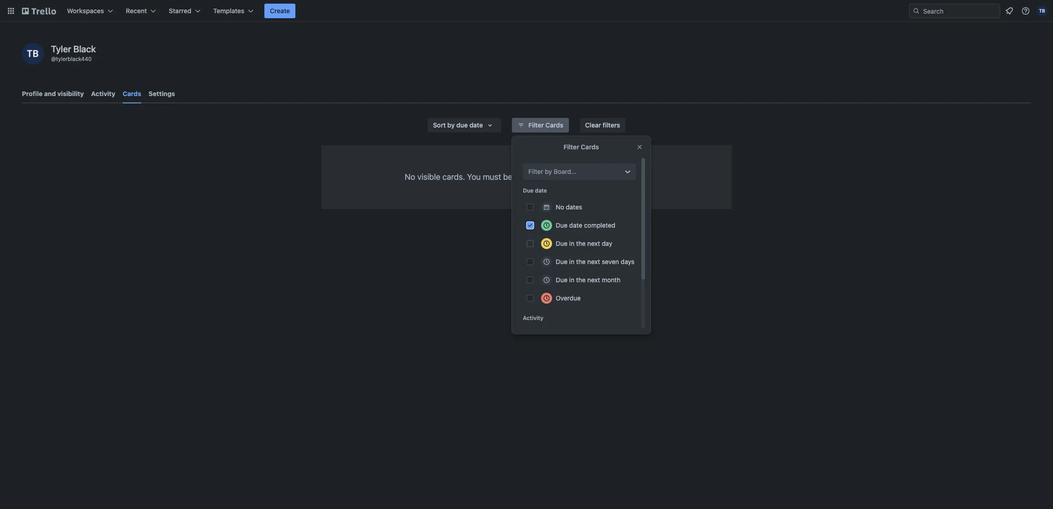Task type: vqa. For each thing, say whether or not it's contained in the screenshot.
Your boards with 7 items element at top left
no



Task type: describe. For each thing, give the bounding box(es) containing it.
Search field
[[921, 4, 1000, 18]]

1 horizontal spatial filter cards
[[564, 143, 599, 151]]

next for month
[[588, 276, 600, 284]]

date inside popup button
[[470, 121, 483, 129]]

cards.
[[443, 172, 465, 182]]

close popover image
[[636, 144, 644, 151]]

no for no visible cards. you must be added to a card for it to appear here.
[[405, 172, 416, 182]]

due in the next seven days
[[556, 258, 635, 266]]

2 vertical spatial cards
[[581, 143, 599, 151]]

clear filters button
[[580, 118, 626, 133]]

due for due in the next day
[[556, 240, 568, 248]]

profile and visibility link
[[22, 86, 84, 102]]

back to home image
[[22, 4, 56, 18]]

workspaces button
[[62, 4, 119, 18]]

profile
[[22, 90, 43, 98]]

recent
[[126, 7, 147, 15]]

tylerblack440
[[56, 56, 92, 62]]

date for due date
[[535, 187, 547, 194]]

the for day
[[576, 240, 586, 248]]

due date
[[523, 187, 547, 194]]

visible
[[418, 172, 441, 182]]

no for no dates
[[556, 203, 564, 211]]

clear
[[586, 121, 601, 129]]

the for seven
[[576, 258, 586, 266]]

next for day
[[588, 240, 600, 248]]

1 vertical spatial filter
[[564, 143, 580, 151]]

by for sort
[[448, 121, 455, 129]]

sort
[[433, 121, 446, 129]]

workspaces
[[67, 7, 104, 15]]

due for due date completed
[[556, 222, 568, 229]]

activity link
[[91, 86, 115, 102]]

create button
[[265, 4, 296, 18]]

0 vertical spatial cards
[[123, 90, 141, 98]]

filter cards inside button
[[529, 121, 564, 129]]

sort by due date
[[433, 121, 483, 129]]

no dates
[[556, 203, 583, 211]]

tyler
[[51, 44, 71, 54]]

no visible cards. you must be added to a card for it to appear here.
[[405, 172, 649, 182]]

the for month
[[576, 276, 586, 284]]

it
[[586, 172, 591, 182]]

due for due date
[[523, 187, 534, 194]]

recent button
[[120, 4, 162, 18]]

due in the next day
[[556, 240, 613, 248]]

date for due date completed
[[570, 222, 583, 229]]

templates button
[[208, 4, 259, 18]]



Task type: locate. For each thing, give the bounding box(es) containing it.
2 vertical spatial filter
[[529, 168, 543, 176]]

due for due in the next seven days
[[556, 258, 568, 266]]

0 horizontal spatial tyler black (tylerblack440) image
[[22, 43, 44, 65]]

board...
[[554, 168, 577, 176]]

3 next from the top
[[588, 276, 600, 284]]

1 horizontal spatial no
[[556, 203, 564, 211]]

for
[[574, 172, 584, 182]]

profile and visibility
[[22, 90, 84, 98]]

must
[[483, 172, 501, 182]]

primary element
[[0, 0, 1054, 22]]

0 horizontal spatial cards
[[123, 90, 141, 98]]

cards link
[[123, 86, 141, 104]]

here.
[[630, 172, 649, 182]]

in
[[570, 240, 575, 248], [570, 258, 575, 266], [570, 276, 575, 284]]

be
[[503, 172, 513, 182]]

2 vertical spatial next
[[588, 276, 600, 284]]

2 vertical spatial in
[[570, 276, 575, 284]]

0 horizontal spatial activity
[[91, 90, 115, 98]]

0 vertical spatial in
[[570, 240, 575, 248]]

next left day
[[588, 240, 600, 248]]

days
[[621, 258, 635, 266]]

no left dates
[[556, 203, 564, 211]]

open information menu image
[[1022, 6, 1031, 16]]

no
[[405, 172, 416, 182], [556, 203, 564, 211]]

cards inside button
[[546, 121, 564, 129]]

to right it
[[593, 172, 600, 182]]

month
[[602, 276, 621, 284]]

filter by board...
[[529, 168, 577, 176]]

tyler black (tylerblack440) image
[[1037, 5, 1048, 16], [22, 43, 44, 65]]

overdue
[[556, 295, 581, 302]]

1 vertical spatial in
[[570, 258, 575, 266]]

in for due in the next day
[[570, 240, 575, 248]]

cards
[[123, 90, 141, 98], [546, 121, 564, 129], [581, 143, 599, 151]]

templates
[[213, 7, 245, 15]]

tyler black (tylerblack440) image right open information menu icon
[[1037, 5, 1048, 16]]

search image
[[913, 7, 921, 15]]

0 horizontal spatial filter cards
[[529, 121, 564, 129]]

due
[[457, 121, 468, 129]]

filter inside button
[[529, 121, 544, 129]]

1 vertical spatial tyler black (tylerblack440) image
[[22, 43, 44, 65]]

1 horizontal spatial activity
[[523, 315, 544, 322]]

1 horizontal spatial cards
[[546, 121, 564, 129]]

2 next from the top
[[588, 258, 600, 266]]

next left seven
[[588, 258, 600, 266]]

clear filters
[[586, 121, 620, 129]]

1 horizontal spatial date
[[535, 187, 547, 194]]

by
[[448, 121, 455, 129], [545, 168, 552, 176]]

due up overdue
[[556, 276, 568, 284]]

cards down clear
[[581, 143, 599, 151]]

completed
[[584, 222, 616, 229]]

0 vertical spatial the
[[576, 240, 586, 248]]

2 horizontal spatial cards
[[581, 143, 599, 151]]

due
[[523, 187, 534, 194], [556, 222, 568, 229], [556, 240, 568, 248], [556, 258, 568, 266], [556, 276, 568, 284]]

due down no visible cards. you must be added to a card for it to appear here.
[[523, 187, 534, 194]]

0 vertical spatial filter
[[529, 121, 544, 129]]

added
[[515, 172, 538, 182]]

filter cards
[[529, 121, 564, 129], [564, 143, 599, 151]]

tyler black (tylerblack440) image left @
[[22, 43, 44, 65]]

1 vertical spatial activity
[[523, 315, 544, 322]]

to left a
[[540, 172, 548, 182]]

0 vertical spatial activity
[[91, 90, 115, 98]]

2 vertical spatial date
[[570, 222, 583, 229]]

starred button
[[163, 4, 206, 18]]

by for filter
[[545, 168, 552, 176]]

and
[[44, 90, 56, 98]]

tyler black @ tylerblack440
[[51, 44, 96, 62]]

next left "month"
[[588, 276, 600, 284]]

by left due
[[448, 121, 455, 129]]

card
[[556, 172, 572, 182]]

tyler black (tylerblack440) image inside primary "element"
[[1037, 5, 1048, 16]]

settings link
[[149, 86, 175, 102]]

1 horizontal spatial to
[[593, 172, 600, 182]]

due down the 'no dates'
[[556, 222, 568, 229]]

no left visible
[[405, 172, 416, 182]]

2 the from the top
[[576, 258, 586, 266]]

0 notifications image
[[1004, 5, 1015, 16]]

1 vertical spatial next
[[588, 258, 600, 266]]

day
[[602, 240, 613, 248]]

1 vertical spatial no
[[556, 203, 564, 211]]

date down no visible cards. you must be added to a card for it to appear here.
[[535, 187, 547, 194]]

date right due
[[470, 121, 483, 129]]

appear
[[603, 172, 628, 182]]

due down due in the next day
[[556, 258, 568, 266]]

due in the next month
[[556, 276, 621, 284]]

the
[[576, 240, 586, 248], [576, 258, 586, 266], [576, 276, 586, 284]]

1 to from the left
[[540, 172, 548, 182]]

1 horizontal spatial tyler black (tylerblack440) image
[[1037, 5, 1048, 16]]

1 next from the top
[[588, 240, 600, 248]]

0 vertical spatial filter cards
[[529, 121, 564, 129]]

1 vertical spatial the
[[576, 258, 586, 266]]

1 vertical spatial date
[[535, 187, 547, 194]]

you
[[467, 172, 481, 182]]

by inside sort by due date popup button
[[448, 121, 455, 129]]

0 vertical spatial date
[[470, 121, 483, 129]]

filter
[[529, 121, 544, 129], [564, 143, 580, 151], [529, 168, 543, 176]]

2 horizontal spatial date
[[570, 222, 583, 229]]

create
[[270, 7, 290, 15]]

due down 'due date completed'
[[556, 240, 568, 248]]

starred
[[169, 7, 191, 15]]

the down 'due date completed'
[[576, 240, 586, 248]]

in down due in the next day
[[570, 258, 575, 266]]

a
[[550, 172, 554, 182]]

to
[[540, 172, 548, 182], [593, 172, 600, 182]]

next for seven
[[588, 258, 600, 266]]

in up overdue
[[570, 276, 575, 284]]

3 the from the top
[[576, 276, 586, 284]]

0 horizontal spatial by
[[448, 121, 455, 129]]

cards right activity link
[[123, 90, 141, 98]]

1 vertical spatial by
[[545, 168, 552, 176]]

0 horizontal spatial to
[[540, 172, 548, 182]]

2 in from the top
[[570, 258, 575, 266]]

dates
[[566, 203, 583, 211]]

in for due in the next month
[[570, 276, 575, 284]]

1 horizontal spatial by
[[545, 168, 552, 176]]

in for due in the next seven days
[[570, 258, 575, 266]]

date
[[470, 121, 483, 129], [535, 187, 547, 194], [570, 222, 583, 229]]

activity
[[91, 90, 115, 98], [523, 315, 544, 322]]

0 horizontal spatial no
[[405, 172, 416, 182]]

sort by due date button
[[428, 118, 501, 133]]

black
[[73, 44, 96, 54]]

settings
[[149, 90, 175, 98]]

1 vertical spatial filter cards
[[564, 143, 599, 151]]

3 in from the top
[[570, 276, 575, 284]]

seven
[[602, 258, 619, 266]]

filters
[[603, 121, 620, 129]]

0 vertical spatial tyler black (tylerblack440) image
[[1037, 5, 1048, 16]]

1 in from the top
[[570, 240, 575, 248]]

the up overdue
[[576, 276, 586, 284]]

date down dates
[[570, 222, 583, 229]]

0 vertical spatial next
[[588, 240, 600, 248]]

filter cards button
[[512, 118, 569, 133]]

the down due in the next day
[[576, 258, 586, 266]]

0 horizontal spatial date
[[470, 121, 483, 129]]

2 vertical spatial the
[[576, 276, 586, 284]]

due date completed
[[556, 222, 616, 229]]

visibility
[[57, 90, 84, 98]]

next
[[588, 240, 600, 248], [588, 258, 600, 266], [588, 276, 600, 284]]

0 vertical spatial by
[[448, 121, 455, 129]]

cards left clear
[[546, 121, 564, 129]]

1 the from the top
[[576, 240, 586, 248]]

1 vertical spatial cards
[[546, 121, 564, 129]]

due for due in the next month
[[556, 276, 568, 284]]

0 vertical spatial no
[[405, 172, 416, 182]]

2 to from the left
[[593, 172, 600, 182]]

by left "card"
[[545, 168, 552, 176]]

@
[[51, 56, 56, 62]]

in down 'due date completed'
[[570, 240, 575, 248]]



